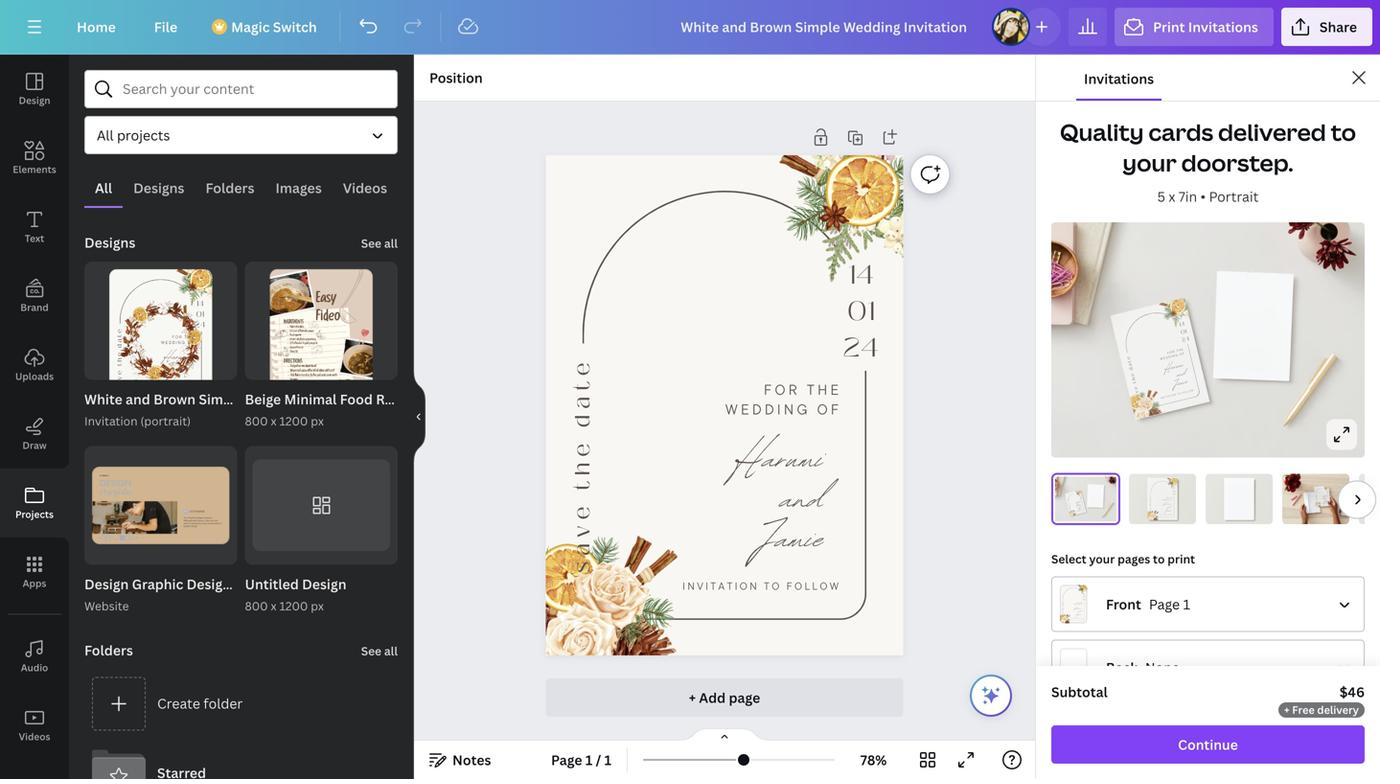 Task type: describe. For each thing, give the bounding box(es) containing it.
page 1 / 1
[[551, 751, 612, 769]]

create folder
[[157, 695, 243, 713]]

(portrait)
[[140, 413, 191, 429]]

group for design
[[245, 446, 398, 565]]

apps
[[23, 577, 46, 590]]

text button
[[0, 193, 69, 262]]

to inside invitation to follow harumi and jamie
[[1166, 514, 1168, 515]]

1 horizontal spatial save the date
[[1125, 355, 1142, 401]]

switch
[[273, 18, 317, 36]]

px inside beige minimal food recipe blog graphic 800 x 1200 px
[[311, 413, 324, 429]]

all for all
[[95, 179, 112, 197]]

78%
[[861, 751, 887, 769]]

1200 inside beige minimal food recipe blog graphic 800 x 1200 px
[[279, 413, 308, 429]]

elements button
[[0, 124, 69, 193]]

audio button
[[0, 622, 69, 691]]

folders inside 'button'
[[206, 179, 255, 197]]

select your pages to print element
[[1052, 576, 1365, 695]]

5
[[1158, 187, 1166, 206]]

file
[[154, 18, 178, 36]]

continue
[[1178, 736, 1238, 754]]

text
[[25, 232, 44, 245]]

draw button
[[0, 400, 69, 469]]

print invitations button
[[1115, 8, 1274, 46]]

home
[[77, 18, 116, 36]]

subtotal
[[1052, 683, 1108, 701]]

notes
[[452, 751, 491, 769]]

position button
[[422, 62, 491, 93]]

free
[[1293, 703, 1315, 717]]

harumi inside invitation to follow harumi and jamie
[[1164, 501, 1171, 507]]

1 of 7 group
[[84, 446, 237, 565]]

projects
[[117, 126, 170, 144]]

brand
[[20, 301, 49, 314]]

show pages image
[[679, 728, 771, 743]]

•
[[1201, 187, 1206, 206]]

x inside untitled design 800 x 1200 px
[[271, 598, 277, 614]]

portrait
[[1209, 187, 1259, 206]]

group for and
[[84, 262, 237, 414]]

select
[[1052, 551, 1087, 567]]

Search your content search field
[[123, 71, 385, 107]]

quality cards delivered to your doorstep. 5 x 7in • portrait
[[1060, 116, 1357, 206]]

brown
[[154, 390, 196, 409]]

invitations button
[[1077, 55, 1162, 101]]

date inside the save the date
[[1125, 355, 1135, 371]]

14 inside 14 01 24 save the date
[[1173, 486, 1176, 490]]

hide image
[[413, 371, 426, 463]]

0 horizontal spatial invitation
[[84, 413, 138, 429]]

14 01 24 save the date
[[1150, 486, 1176, 514]]

delivery
[[1318, 703, 1359, 717]]

add
[[699, 689, 726, 707]]

back
[[1106, 658, 1138, 677]]

0 horizontal spatial invitation to follow
[[683, 580, 841, 593]]

group for minimal
[[245, 262, 398, 424]]

white and brown simple wedding invitation invitation (portrait)
[[84, 390, 371, 429]]

design graphic design portfolio website in blue  warm neutral experimental style group
[[84, 446, 237, 616]]

800 inside untitled design 800 x 1200 px
[[245, 598, 268, 614]]

position
[[429, 69, 483, 87]]

all for folders
[[384, 643, 398, 659]]

save inside 14 01 24 save the date
[[1150, 507, 1152, 514]]

beige minimal food recipe blog graphic group
[[245, 262, 511, 431]]

magic
[[231, 18, 270, 36]]

blog
[[423, 390, 453, 409]]

see for folders
[[361, 643, 382, 659]]

2 vertical spatial for the wedding of
[[1163, 497, 1173, 500]]

untitled design 800 x 1200 px
[[245, 575, 347, 614]]

date inside 14 01 24 save the date
[[1150, 495, 1152, 501]]

draw
[[22, 439, 47, 452]]

file button
[[139, 8, 193, 46]]

1 left /
[[586, 751, 593, 769]]

follow inside invitation to follow harumi and jamie
[[1168, 514, 1173, 515]]

home link
[[61, 8, 131, 46]]

see all for designs
[[361, 235, 398, 251]]

and inside and jamie
[[1175, 366, 1188, 382]]

projects button
[[0, 469, 69, 538]]

$46
[[1340, 683, 1365, 701]]

back none
[[1106, 658, 1180, 677]]

all projects
[[97, 126, 170, 144]]

designs inside button
[[133, 179, 184, 197]]

the inside 14 01 24 save the date
[[1150, 502, 1152, 507]]

side panel tab list
[[0, 55, 69, 779]]

recipe
[[376, 390, 420, 409]]

minimal
[[284, 390, 337, 409]]

Design title text field
[[666, 8, 985, 46]]

share button
[[1282, 8, 1373, 46]]

share
[[1320, 18, 1357, 36]]

beige minimal food recipe blog graphic 800 x 1200 px
[[245, 390, 511, 429]]

uploads button
[[0, 331, 69, 400]]

magic switch
[[231, 18, 317, 36]]

and jamie
[[1173, 366, 1190, 392]]

+ for + add page
[[689, 689, 696, 707]]

images
[[276, 179, 322, 197]]

brand button
[[0, 262, 69, 331]]

7
[[222, 546, 228, 560]]

to inside quality cards delivered to your doorstep. 5 x 7in • portrait
[[1331, 116, 1357, 148]]

all for all projects
[[97, 126, 114, 144]]

food
[[340, 390, 373, 409]]

designs button
[[123, 170, 195, 206]]

print
[[1168, 551, 1195, 567]]

24 inside 14 01 24 save the date
[[1173, 493, 1176, 496]]

see all for folders
[[361, 643, 398, 659]]



Task type: vqa. For each thing, say whether or not it's contained in the screenshot.
100%
no



Task type: locate. For each thing, give the bounding box(es) containing it.
notes button
[[422, 745, 499, 776]]

1 all from the top
[[384, 235, 398, 251]]

0 vertical spatial 1200
[[279, 413, 308, 429]]

1 horizontal spatial videos button
[[332, 170, 398, 206]]

cards
[[1149, 116, 1214, 148]]

1 horizontal spatial your
[[1123, 147, 1177, 178]]

create
[[157, 695, 200, 713]]

folders button
[[195, 170, 265, 206]]

0 horizontal spatial your
[[1090, 551, 1115, 567]]

2 see from the top
[[361, 643, 382, 659]]

white
[[84, 390, 122, 409]]

front page 1
[[1106, 595, 1191, 613]]

see all button for designs
[[359, 223, 400, 262]]

1 inside group
[[201, 546, 207, 560]]

design inside button
[[19, 94, 50, 107]]

elements
[[13, 163, 56, 176]]

x for cards
[[1169, 187, 1176, 206]]

invitation
[[307, 390, 371, 409], [84, 413, 138, 429]]

1 horizontal spatial 14 01 24 save the date for the wedding of invitation to follow harumi and jamie
[[1316, 490, 1329, 504]]

images button
[[265, 170, 332, 206]]

1200 down untitled
[[279, 598, 308, 614]]

design right untitled
[[302, 575, 347, 593]]

1 horizontal spatial page
[[1149, 595, 1180, 613]]

invitations right print
[[1189, 18, 1259, 36]]

see all button
[[359, 223, 400, 262], [359, 631, 400, 669]]

0 vertical spatial invitation
[[307, 390, 371, 409]]

none
[[1145, 658, 1180, 677]]

print invitations
[[1153, 18, 1259, 36]]

1 horizontal spatial +
[[1285, 703, 1290, 717]]

1 down print
[[1183, 595, 1191, 613]]

videos button
[[332, 170, 398, 206], [0, 691, 69, 760]]

x down wedding
[[271, 413, 277, 429]]

design inside untitled design 800 x 1200 px
[[302, 575, 347, 593]]

invitation left recipe
[[307, 390, 371, 409]]

1200
[[279, 413, 308, 429], [279, 598, 308, 614]]

1 vertical spatial page
[[551, 751, 582, 769]]

invitations
[[1189, 18, 1259, 36], [1084, 70, 1154, 88]]

0 vertical spatial folders
[[206, 179, 255, 197]]

to
[[1331, 116, 1357, 148], [1177, 392, 1182, 396], [1325, 503, 1326, 504], [1080, 511, 1080, 511], [1166, 514, 1168, 515], [1153, 551, 1165, 567], [764, 580, 782, 593]]

01 inside 14 01 24 save the date
[[1173, 490, 1176, 493]]

continue button
[[1052, 726, 1365, 764]]

your
[[1123, 147, 1177, 178], [1090, 551, 1115, 567]]

quality
[[1060, 116, 1144, 148]]

videos button down audio
[[0, 691, 69, 760]]

1 horizontal spatial videos
[[343, 179, 387, 197]]

0 vertical spatial invitations
[[1189, 18, 1259, 36]]

0 vertical spatial invitation to follow
[[1160, 389, 1194, 400]]

save
[[1132, 385, 1142, 401], [1317, 501, 1318, 504], [567, 501, 598, 573], [1150, 507, 1152, 514], [1070, 509, 1072, 513]]

folders down select ownership filter button
[[206, 179, 255, 197]]

1 horizontal spatial design
[[302, 575, 347, 593]]

for the wedding of
[[1160, 347, 1186, 361], [726, 381, 842, 418], [1163, 497, 1173, 500]]

1 px from the top
[[311, 413, 324, 429]]

beige
[[245, 390, 281, 409]]

page inside select your pages to print element
[[1149, 595, 1180, 613]]

see
[[361, 235, 382, 251], [361, 643, 382, 659]]

1 right /
[[605, 751, 612, 769]]

01
[[848, 291, 875, 331], [1180, 327, 1188, 337], [1173, 490, 1176, 493], [1327, 491, 1329, 493], [1080, 496, 1082, 499]]

0 vertical spatial for the wedding of
[[1160, 347, 1186, 361]]

1 vertical spatial for the wedding of
[[726, 381, 842, 418]]

1 horizontal spatial folders
[[206, 179, 255, 197]]

delivered
[[1218, 116, 1327, 148]]

1200 down minimal
[[279, 413, 308, 429]]

1 vertical spatial folders
[[84, 641, 133, 659]]

1
[[201, 546, 207, 560], [1183, 595, 1191, 613], [586, 751, 593, 769], [605, 751, 612, 769]]

800 inside beige minimal food recipe blog graphic 800 x 1200 px
[[245, 413, 268, 429]]

see all
[[361, 235, 398, 251], [361, 643, 398, 659]]

page right front on the right
[[1149, 595, 1180, 613]]

your inside quality cards delivered to your doorstep. 5 x 7in • portrait
[[1123, 147, 1177, 178]]

1 inside select your pages to print element
[[1183, 595, 1191, 613]]

of inside 1 of 7 group
[[209, 546, 220, 560]]

invitation to follow
[[1160, 389, 1194, 400], [683, 580, 841, 593]]

invitations inside dropdown button
[[1189, 18, 1259, 36]]

design button
[[0, 55, 69, 124]]

videos right images button
[[343, 179, 387, 197]]

0 horizontal spatial +
[[689, 689, 696, 707]]

invitations inside button
[[1084, 70, 1154, 88]]

audio
[[21, 661, 48, 674]]

date
[[1125, 355, 1135, 371], [567, 357, 598, 428], [1316, 495, 1318, 498], [1150, 495, 1152, 501], [1068, 502, 1070, 506]]

and inside invitation to follow harumi and jamie
[[1168, 504, 1171, 510]]

main menu bar
[[0, 0, 1380, 55]]

0 horizontal spatial folders
[[84, 641, 133, 659]]

page left /
[[551, 751, 582, 769]]

0 vertical spatial designs
[[133, 179, 184, 197]]

invitation to follow harumi and jamie
[[1159, 501, 1173, 515]]

14 01 24 save the date for the wedding of invitation to follow harumi and jamie left display preview 5 of the design image
[[1316, 490, 1329, 504]]

+
[[689, 689, 696, 707], [1285, 703, 1290, 717]]

uploads
[[15, 370, 54, 383]]

white and brown simple wedding invitation group
[[84, 262, 371, 431]]

1 of 7
[[201, 546, 228, 560]]

1 vertical spatial designs
[[84, 233, 135, 252]]

+ inside + add page button
[[689, 689, 696, 707]]

1 horizontal spatial 14 01 24
[[1178, 319, 1191, 345]]

1 see all button from the top
[[359, 223, 400, 262]]

2 all from the top
[[384, 643, 398, 659]]

2 see all button from the top
[[359, 631, 400, 669]]

0 horizontal spatial save the date
[[567, 357, 598, 573]]

for
[[1167, 349, 1176, 355], [764, 381, 801, 398], [1324, 495, 1326, 496], [1166, 497, 1169, 499], [1077, 501, 1079, 503]]

group inside the white and brown simple wedding invitation group
[[84, 262, 237, 414]]

page
[[729, 689, 760, 707]]

wedding
[[1160, 353, 1179, 361], [726, 400, 811, 418], [1323, 496, 1326, 497], [1163, 499, 1170, 500], [1076, 502, 1080, 504]]

px inside untitled design 800 x 1200 px
[[311, 598, 324, 614]]

1 vertical spatial your
[[1090, 551, 1115, 567]]

0 vertical spatial see all
[[361, 235, 398, 251]]

magic switch button
[[201, 8, 332, 46]]

your left pages
[[1090, 551, 1115, 567]]

1 vertical spatial invitation
[[84, 413, 138, 429]]

2 vertical spatial x
[[271, 598, 277, 614]]

1 horizontal spatial invitation
[[307, 390, 371, 409]]

display preview 5 of the design image
[[1359, 474, 1380, 524]]

+ add page button
[[546, 679, 903, 717]]

1 vertical spatial x
[[271, 413, 277, 429]]

1 vertical spatial all
[[384, 643, 398, 659]]

0 vertical spatial all
[[97, 126, 114, 144]]

projects
[[15, 508, 54, 521]]

jamie inside invitation to follow harumi and jamie
[[1166, 508, 1171, 514]]

all left projects
[[97, 126, 114, 144]]

1 vertical spatial see
[[361, 643, 382, 659]]

1 vertical spatial 1200
[[279, 598, 308, 614]]

folders down website
[[84, 641, 133, 659]]

design up elements button
[[19, 94, 50, 107]]

videos down audio
[[19, 731, 50, 743]]

1 vertical spatial px
[[311, 598, 324, 614]]

0 horizontal spatial videos
[[19, 731, 50, 743]]

simple
[[199, 390, 244, 409]]

0 vertical spatial videos
[[343, 179, 387, 197]]

videos inside side panel tab list
[[19, 731, 50, 743]]

untitled design group
[[245, 446, 398, 616]]

800
[[245, 413, 268, 429], [245, 598, 268, 614]]

+ for + free delivery
[[1285, 703, 1290, 717]]

doorstep.
[[1182, 147, 1294, 178]]

design
[[19, 94, 50, 107], [302, 575, 347, 593]]

2 see all from the top
[[361, 643, 398, 659]]

invitation inside invitation to follow harumi and jamie
[[1159, 514, 1166, 515]]

x
[[1169, 187, 1176, 206], [271, 413, 277, 429], [271, 598, 277, 614]]

0 horizontal spatial 14 01 24
[[843, 255, 879, 368]]

1 left 7
[[201, 546, 207, 560]]

800 down untitled
[[245, 598, 268, 614]]

1 vertical spatial see all
[[361, 643, 398, 659]]

0 vertical spatial see all button
[[359, 223, 400, 262]]

0 horizontal spatial videos button
[[0, 691, 69, 760]]

0 vertical spatial design
[[19, 94, 50, 107]]

1 vertical spatial design
[[302, 575, 347, 593]]

apps button
[[0, 538, 69, 607]]

1 vertical spatial see all button
[[359, 631, 400, 669]]

1200 inside untitled design 800 x 1200 px
[[279, 598, 308, 614]]

2 1200 from the top
[[279, 598, 308, 614]]

14
[[848, 255, 875, 295], [1178, 319, 1186, 329], [1173, 486, 1176, 490], [1327, 490, 1328, 492], [1080, 495, 1081, 497]]

+ left free
[[1285, 703, 1290, 717]]

x for minimal
[[271, 413, 277, 429]]

all left the designs button
[[95, 179, 112, 197]]

+ add page
[[689, 689, 760, 707]]

see for designs
[[361, 235, 382, 251]]

0 vertical spatial px
[[311, 413, 324, 429]]

x right 5
[[1169, 187, 1176, 206]]

78% button
[[843, 745, 905, 776]]

all inside select ownership filter button
[[97, 126, 114, 144]]

your up 5
[[1123, 147, 1177, 178]]

create folder button
[[84, 669, 398, 738]]

folder
[[204, 695, 243, 713]]

1 horizontal spatial invitations
[[1189, 18, 1259, 36]]

0 vertical spatial see
[[361, 235, 382, 251]]

print
[[1153, 18, 1185, 36]]

invitations up quality
[[1084, 70, 1154, 88]]

x inside beige minimal food recipe blog graphic 800 x 1200 px
[[271, 413, 277, 429]]

1 horizontal spatial invitation to follow
[[1160, 389, 1194, 400]]

1 vertical spatial all
[[95, 179, 112, 197]]

graphic
[[456, 390, 507, 409]]

7in
[[1179, 187, 1198, 206]]

0 vertical spatial x
[[1169, 187, 1176, 206]]

0 vertical spatial your
[[1123, 147, 1177, 178]]

1 vertical spatial 800
[[245, 598, 268, 614]]

1 see from the top
[[361, 235, 382, 251]]

2 px from the top
[[311, 598, 324, 614]]

0 horizontal spatial 14 01 24 save the date for the wedding of invitation to follow harumi and jamie
[[1068, 495, 1083, 513]]

videos
[[343, 179, 387, 197], [19, 731, 50, 743]]

untitled
[[245, 575, 299, 593]]

display preview 3 of the design image
[[1206, 474, 1273, 524]]

+ free delivery
[[1285, 703, 1359, 717]]

0 vertical spatial videos button
[[332, 170, 398, 206]]

and inside "white and brown simple wedding invitation invitation (portrait)"
[[126, 390, 150, 409]]

1 800 from the top
[[245, 413, 268, 429]]

pages
[[1118, 551, 1151, 567]]

0 horizontal spatial invitations
[[1084, 70, 1154, 88]]

Select ownership filter button
[[84, 116, 398, 154]]

2 800 from the top
[[245, 598, 268, 614]]

1 vertical spatial invitation to follow
[[683, 580, 841, 593]]

and
[[1175, 366, 1188, 382], [126, 390, 150, 409], [780, 465, 824, 533], [1325, 499, 1327, 502], [1168, 504, 1171, 510], [1079, 505, 1082, 508]]

see all button for folders
[[359, 631, 400, 669]]

designs down projects
[[133, 179, 184, 197]]

1 vertical spatial videos
[[19, 731, 50, 743]]

group inside beige minimal food recipe blog graphic group
[[245, 262, 398, 424]]

videos button right images at top
[[332, 170, 398, 206]]

website
[[84, 598, 129, 614]]

/
[[596, 751, 601, 769]]

1 vertical spatial invitations
[[1084, 70, 1154, 88]]

x down untitled
[[271, 598, 277, 614]]

1 see all from the top
[[361, 235, 398, 251]]

front
[[1106, 595, 1142, 613]]

group
[[84, 262, 237, 414], [245, 262, 398, 424], [245, 446, 398, 565]]

0 vertical spatial page
[[1149, 595, 1180, 613]]

wedding
[[247, 390, 304, 409]]

canva assistant image
[[980, 684, 1003, 708]]

1 1200 from the top
[[279, 413, 308, 429]]

invitation down white
[[84, 413, 138, 429]]

all for designs
[[384, 235, 398, 251]]

0 vertical spatial 800
[[245, 413, 268, 429]]

select your pages to print
[[1052, 551, 1195, 567]]

all button
[[84, 170, 123, 206]]

0 horizontal spatial design
[[19, 94, 50, 107]]

14 01 24 save the date for the wedding of invitation to follow harumi and jamie
[[1316, 490, 1329, 504], [1068, 495, 1083, 513]]

x inside quality cards delivered to your doorstep. 5 x 7in • portrait
[[1169, 187, 1176, 206]]

1 vertical spatial videos button
[[0, 691, 69, 760]]

800 down beige
[[245, 413, 268, 429]]

0 horizontal spatial page
[[551, 751, 582, 769]]

+ left add
[[689, 689, 696, 707]]

designs down all button
[[84, 233, 135, 252]]

0 vertical spatial all
[[384, 235, 398, 251]]

14 01 24 save the date for the wedding of invitation to follow harumi and jamie up select
[[1068, 495, 1083, 513]]

px
[[311, 413, 324, 429], [311, 598, 324, 614]]

all inside button
[[95, 179, 112, 197]]



